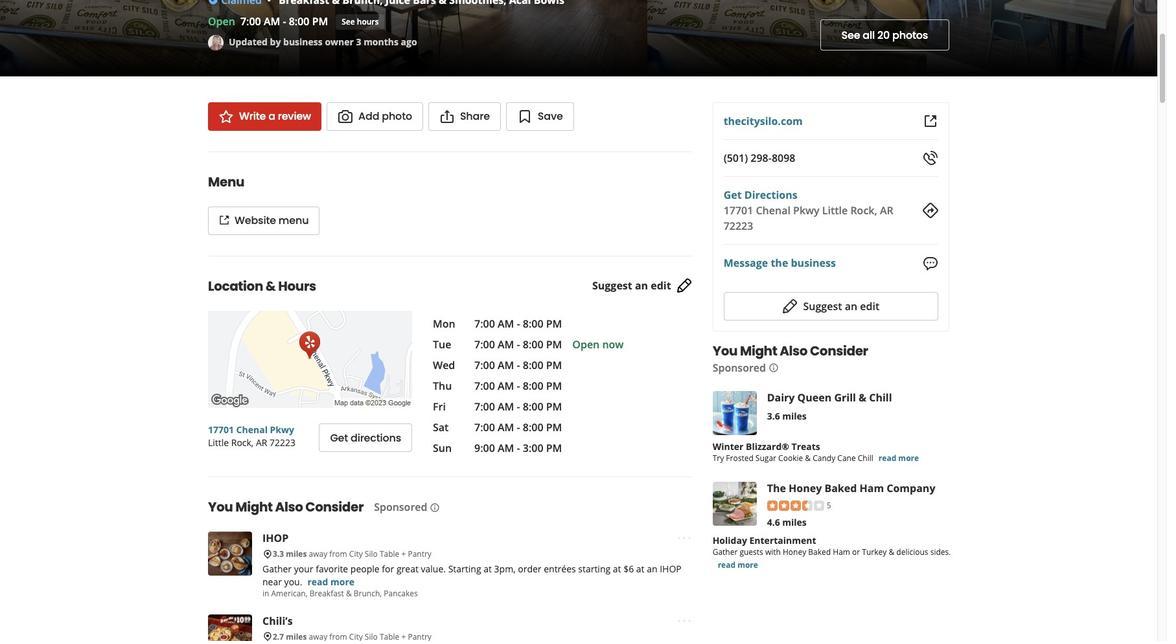 Task type: describe. For each thing, give the bounding box(es) containing it.
24 message v2 image
[[923, 256, 939, 271]]

see all 20 photos link
[[820, 19, 950, 51]]

am for fri
[[498, 400, 514, 414]]

7:00 am - 8:00 pm for tue
[[475, 338, 562, 352]]

(501)
[[724, 151, 748, 165]]

city
[[349, 549, 363, 560]]

24 more v2 image for chili's
[[677, 614, 692, 630]]

near
[[263, 576, 282, 588]]

ar inside 17701 chenal pkwy little rock, ar 72223
[[256, 437, 267, 449]]

blizzard®
[[746, 441, 790, 453]]

2 at from the left
[[613, 563, 621, 576]]

7:00 am - 8:00 pm for sat
[[475, 421, 562, 435]]

save button
[[506, 102, 574, 131]]

pm for fri
[[546, 400, 562, 414]]

see all 20 photos
[[842, 28, 928, 42]]

table
[[380, 549, 400, 560]]

pm for wed
[[546, 358, 562, 373]]

business for the
[[791, 256, 836, 271]]

17701 inside 17701 chenal pkwy little rock, ar 72223
[[208, 424, 234, 436]]

menu
[[279, 213, 309, 228]]

- for tue
[[517, 338, 520, 352]]

read more link for dairy queen grill & chill
[[879, 453, 919, 464]]

american,
[[271, 588, 308, 599]]

edit inside location & hours element
[[651, 279, 671, 293]]

with
[[766, 547, 781, 558]]

chill inside the dairy queen grill & chill 3.6 miles
[[869, 391, 892, 405]]

thecitysilo.com link
[[724, 114, 803, 128]]

see hours
[[342, 16, 379, 27]]

3 at from the left
[[636, 563, 645, 576]]

entertainment
[[750, 535, 817, 547]]

am for sun
[[498, 441, 514, 456]]

8:00 for sat
[[523, 421, 544, 435]]

get directions link
[[319, 424, 412, 452]]

2 vertical spatial read
[[308, 576, 328, 588]]

pancakes
[[384, 588, 418, 599]]

- for wed
[[517, 358, 520, 373]]

sugar
[[756, 453, 777, 464]]

an inside location & hours element
[[635, 279, 648, 293]]

queen
[[798, 391, 832, 405]]

gather inside gather your favorite people for great value. starting at 3pm, order entrées starting at $6 at an ihop near you.
[[263, 563, 292, 576]]

20
[[878, 28, 890, 42]]

an inside button
[[845, 299, 858, 314]]

2 vertical spatial read more link
[[308, 576, 355, 588]]

miles for 3.3 miles away from city silo table + pantry
[[286, 549, 307, 560]]

17701 inside get directions 17701 chenal pkwy little rock, ar 72223
[[724, 204, 753, 218]]

sun
[[433, 441, 452, 456]]

dairy queen grill & chill image
[[713, 391, 757, 435]]

24 more v2 image for ihop
[[677, 531, 692, 547]]

9:00
[[475, 441, 495, 456]]

3:00
[[523, 441, 544, 456]]

now
[[603, 338, 624, 352]]

add
[[359, 109, 379, 124]]

7:00 for mon
[[475, 317, 495, 331]]

sat
[[433, 421, 449, 435]]

the
[[767, 481, 786, 496]]

& inside winter blizzard® treats try frosted sugar cookie & candy cane chill read more
[[805, 453, 811, 464]]

17701 chenal pkwy little rock, ar 72223
[[208, 424, 296, 449]]

months
[[364, 35, 399, 48]]

am for tue
[[498, 338, 514, 352]]

8098
[[772, 151, 796, 165]]

suggest inside button
[[803, 299, 842, 314]]

holiday entertainment gather guests with honey baked ham or turkey & delicious sides. read more
[[713, 535, 951, 571]]

72223 inside get directions 17701 chenal pkwy little rock, ar 72223
[[724, 219, 753, 233]]

am for sat
[[498, 421, 514, 435]]

turkey
[[862, 547, 887, 558]]

pantry
[[408, 549, 432, 560]]

16 marker v2 image for chili's
[[263, 632, 273, 642]]

(501) 298-8098
[[724, 151, 796, 165]]

7:00 am - 8:00 pm for wed
[[475, 358, 562, 373]]

pm for sun
[[546, 441, 562, 456]]

away
[[309, 549, 328, 560]]

get directions 17701 chenal pkwy little rock, ar 72223
[[724, 188, 894, 233]]

1 horizontal spatial ham
[[860, 481, 884, 496]]

8:00 for tue
[[523, 338, 544, 352]]

cookie
[[779, 453, 803, 464]]

am for thu
[[498, 379, 514, 393]]

7:00 am - 8:00 pm for fri
[[475, 400, 562, 414]]

company
[[887, 481, 936, 496]]

0 vertical spatial baked
[[825, 481, 857, 496]]

the honey baked ham company
[[767, 481, 936, 496]]

pkwy inside get directions 17701 chenal pkwy little rock, ar 72223
[[793, 204, 820, 218]]

winter blizzard® treats try frosted sugar cookie & candy cane chill read more
[[713, 441, 919, 464]]

website
[[235, 213, 276, 228]]

chili's link
[[263, 614, 293, 629]]

value.
[[421, 563, 446, 576]]

photo of city silo table + pantry - little rock, ar, us. buffalo tempeh bowl and lemonade image
[[1134, 0, 1168, 76]]

tue
[[433, 338, 451, 352]]

location & hours
[[208, 277, 316, 296]]

menu
[[208, 173, 244, 191]]

& left brunch,
[[346, 588, 352, 599]]

2 photo of city silo table + pantry - little rock, ar, us. image from the left
[[279, 0, 648, 76]]

24 pencil v2 image
[[677, 278, 692, 294]]

suggest an edit inside button
[[803, 299, 880, 314]]

your
[[294, 563, 313, 576]]

hours
[[357, 16, 379, 27]]

dairy queen grill & chill link
[[767, 391, 892, 405]]

little inside get directions 17701 chenal pkwy little rock, ar 72223
[[823, 204, 848, 218]]

cane
[[838, 453, 856, 464]]

24 directions v2 image
[[923, 203, 939, 218]]

3pm,
[[494, 563, 516, 576]]

dairy
[[767, 391, 795, 405]]

candy
[[813, 453, 836, 464]]

photo of city silo table + pantry - little rock, ar, us. vibin inside image
[[927, 0, 1134, 76]]

entrées
[[544, 563, 576, 576]]

message the business button
[[724, 256, 836, 271]]

ihop link
[[263, 532, 289, 546]]

starting
[[578, 563, 611, 576]]

an inside gather your favorite people for great value. starting at 3pm, order entrées starting at $6 at an ihop near you.
[[647, 563, 658, 576]]

get directions link
[[724, 188, 798, 202]]

breakfast
[[310, 588, 344, 599]]

more inside holiday entertainment gather guests with honey baked ham or turkey & delicious sides. read more
[[738, 560, 758, 571]]

open now
[[573, 338, 624, 352]]

3.5 star rating image
[[767, 501, 824, 512]]

3 photo of city silo table + pantry - little rock, ar, us. image from the left
[[648, 0, 927, 76]]

in american, breakfast & brunch, pancakes
[[263, 588, 418, 599]]

24 pencil v2 image
[[783, 299, 798, 314]]

& inside the dairy queen grill & chill 3.6 miles
[[859, 391, 867, 405]]

chili's
[[263, 614, 293, 629]]

pm for sat
[[546, 421, 562, 435]]

suggest an edit link
[[593, 278, 692, 294]]

see for see hours
[[342, 16, 355, 27]]

24 star v2 image
[[218, 109, 234, 124]]

7:00 am - 8:00 pm for mon
[[475, 317, 562, 331]]

the honey baked ham company link
[[767, 481, 936, 496]]

thu
[[433, 379, 452, 393]]

chenal inside get directions 17701 chenal pkwy little rock, ar 72223
[[756, 204, 791, 218]]

gather inside holiday entertainment gather guests with honey baked ham or turkey & delicious sides. read more
[[713, 547, 738, 558]]

- for sat
[[517, 421, 520, 435]]

8:00 for fri
[[523, 400, 544, 414]]

24 share v2 image
[[439, 109, 455, 124]]

you.
[[284, 576, 302, 588]]

fri
[[433, 400, 446, 414]]

share
[[460, 109, 490, 124]]

24 save outline v2 image
[[517, 109, 533, 124]]

add photo
[[359, 109, 412, 124]]

8:00 for wed
[[523, 358, 544, 373]]

sponsored for 16 info v2 image
[[374, 500, 428, 515]]

7:00 am - 8:00 pm for thu
[[475, 379, 562, 393]]

3.3 miles away from city silo table + pantry
[[273, 549, 432, 560]]

order
[[518, 563, 542, 576]]

or
[[853, 547, 860, 558]]

also for 16 info v2 image
[[275, 499, 303, 517]]

suggest an edit inside location & hours element
[[593, 279, 671, 293]]

suggest an edit button
[[724, 292, 939, 321]]

8:00 for mon
[[523, 317, 544, 331]]

0 horizontal spatial more
[[331, 576, 355, 588]]

16 claim filled v2 image
[[208, 0, 218, 5]]

see hours link
[[336, 14, 385, 30]]

1 photo of city silo table + pantry - little rock, ar, us. image from the left
[[0, 0, 279, 76]]

also for 16 info v2 icon
[[780, 342, 808, 360]]

guests
[[740, 547, 763, 558]]

you might also consider for 16 info v2 image
[[208, 499, 364, 517]]

- for mon
[[517, 317, 520, 331]]

7:00 for thu
[[475, 379, 495, 393]]



Task type: vqa. For each thing, say whether or not it's contained in the screenshot.
CONSULTATIONS
no



Task type: locate. For each thing, give the bounding box(es) containing it.
5 7:00 am - 8:00 pm from the top
[[475, 400, 562, 414]]

sponsored for 16 info v2 icon
[[713, 361, 766, 375]]

you up dairy queen grill & chill image
[[713, 342, 738, 360]]

0 vertical spatial chill
[[869, 391, 892, 405]]

add photo link
[[327, 102, 423, 131]]

0 vertical spatial also
[[780, 342, 808, 360]]

2 24 more v2 image from the top
[[677, 614, 692, 630]]

1 horizontal spatial you might also consider
[[713, 342, 869, 360]]

might
[[740, 342, 778, 360], [235, 499, 273, 517]]

gather your favorite people for great value. starting at 3pm, order entrées starting at $6 at an ihop near you.
[[263, 563, 682, 588]]

1 vertical spatial more
[[738, 560, 758, 571]]

also
[[780, 342, 808, 360], [275, 499, 303, 517]]

people
[[351, 563, 380, 576]]

- for sun
[[517, 441, 520, 456]]

& right grill on the bottom right
[[859, 391, 867, 405]]

you might also consider for 16 info v2 icon
[[713, 342, 869, 360]]

frosted
[[726, 453, 754, 464]]

see left hours
[[342, 16, 355, 27]]

3.6
[[767, 410, 780, 422]]

16 info v2 image
[[430, 503, 440, 513]]

menu element
[[187, 152, 692, 235]]

0 vertical spatial little
[[823, 204, 848, 218]]

an left 24 pencil v2 image
[[635, 279, 648, 293]]

1 vertical spatial pkwy
[[270, 424, 294, 436]]

1 vertical spatial 16 marker v2 image
[[263, 632, 273, 642]]

sponsored
[[713, 361, 766, 375], [374, 500, 428, 515]]

1 vertical spatial open
[[573, 338, 600, 352]]

0 vertical spatial suggest an edit
[[593, 279, 671, 293]]

1 horizontal spatial ihop
[[660, 563, 682, 576]]

0 horizontal spatial might
[[235, 499, 273, 517]]

might up 16 info v2 icon
[[740, 342, 778, 360]]

7:00
[[240, 14, 261, 29], [475, 317, 495, 331], [475, 338, 495, 352], [475, 358, 495, 373], [475, 379, 495, 393], [475, 400, 495, 414], [475, 421, 495, 435]]

website menu link
[[208, 207, 320, 235]]

suggest an edit
[[593, 279, 671, 293], [803, 299, 880, 314]]

8:00
[[289, 14, 310, 29], [523, 317, 544, 331], [523, 338, 544, 352], [523, 358, 544, 373], [523, 379, 544, 393], [523, 400, 544, 414], [523, 421, 544, 435]]

miles up your
[[286, 549, 307, 560]]

0 vertical spatial an
[[635, 279, 648, 293]]

ihop
[[263, 532, 289, 546], [660, 563, 682, 576]]

0 vertical spatial you might also consider
[[713, 342, 869, 360]]

0 vertical spatial read more link
[[879, 453, 919, 464]]

1 vertical spatial edit
[[860, 299, 880, 314]]

0 horizontal spatial 72223
[[270, 437, 296, 449]]

gather up near
[[263, 563, 292, 576]]

0 vertical spatial chenal
[[756, 204, 791, 218]]

ar
[[880, 204, 894, 218], [256, 437, 267, 449]]

0 vertical spatial gather
[[713, 547, 738, 558]]

0 vertical spatial open
[[208, 14, 235, 29]]

1 vertical spatial rock,
[[231, 437, 254, 449]]

1 at from the left
[[484, 563, 492, 576]]

1 vertical spatial baked
[[809, 547, 831, 558]]

0 vertical spatial 72223
[[724, 219, 753, 233]]

you might also consider up 'ihop' link
[[208, 499, 364, 517]]

ar down the 17701 chenal pkwy link
[[256, 437, 267, 449]]

pkwy inside 17701 chenal pkwy little rock, ar 72223
[[270, 424, 294, 436]]

location & hours element
[[187, 256, 713, 456]]

7:00 for sat
[[475, 421, 495, 435]]

ar inside get directions 17701 chenal pkwy little rock, ar 72223
[[880, 204, 894, 218]]

72223 down the 17701 chenal pkwy link
[[270, 437, 296, 449]]

0 horizontal spatial you might also consider
[[208, 499, 364, 517]]

sponsored left 16 info v2 image
[[374, 500, 428, 515]]

2 horizontal spatial read more link
[[879, 453, 919, 464]]

4 7:00 am - 8:00 pm from the top
[[475, 379, 562, 393]]

24 more v2 image
[[677, 531, 692, 547], [677, 614, 692, 630]]

0 horizontal spatial you
[[208, 499, 233, 517]]

consider up from at bottom left
[[306, 499, 364, 517]]

chenal inside 17701 chenal pkwy little rock, ar 72223
[[236, 424, 268, 436]]

1 vertical spatial also
[[275, 499, 303, 517]]

0 vertical spatial business
[[283, 35, 323, 48]]

72223 up message
[[724, 219, 753, 233]]

0 horizontal spatial suggest an edit
[[593, 279, 671, 293]]

an right 24 pencil v2 icon
[[845, 299, 858, 314]]

ar left 24 directions v2 image
[[880, 204, 894, 218]]

1 horizontal spatial rock,
[[851, 204, 878, 218]]

map image
[[208, 311, 412, 408]]

open inside location & hours element
[[573, 338, 600, 352]]

1 vertical spatial 17701
[[208, 424, 234, 436]]

0 vertical spatial get
[[724, 188, 742, 202]]

1 horizontal spatial might
[[740, 342, 778, 360]]

suggest
[[593, 279, 633, 293], [803, 299, 842, 314]]

chill right grill on the bottom right
[[869, 391, 892, 405]]

0 vertical spatial suggest
[[593, 279, 633, 293]]

72223 inside 17701 chenal pkwy little rock, ar 72223
[[270, 437, 296, 449]]

get for get directions
[[330, 431, 348, 446]]

at left 3pm,
[[484, 563, 492, 576]]

write a review link
[[208, 102, 322, 131]]

1 horizontal spatial more
[[738, 560, 758, 571]]

all
[[863, 28, 875, 42]]

photos
[[893, 28, 928, 42]]

1 vertical spatial 24 more v2 image
[[677, 614, 692, 630]]

0 vertical spatial rock,
[[851, 204, 878, 218]]

also down 24 pencil v2 icon
[[780, 342, 808, 360]]

see inside 'link'
[[342, 16, 355, 27]]

0 horizontal spatial sponsored
[[374, 500, 428, 515]]

0 vertical spatial 24 more v2 image
[[677, 531, 692, 547]]

0 vertical spatial more
[[899, 453, 919, 464]]

get for get directions 17701 chenal pkwy little rock, ar 72223
[[724, 188, 742, 202]]

consider for 16 info v2 image
[[306, 499, 364, 517]]

2 horizontal spatial at
[[636, 563, 645, 576]]

website menu
[[235, 213, 309, 228]]

1 vertical spatial 72223
[[270, 437, 296, 449]]

holiday
[[713, 535, 747, 547]]

brunch,
[[354, 588, 382, 599]]

1 horizontal spatial business
[[791, 256, 836, 271]]

get inside location & hours element
[[330, 431, 348, 446]]

get inside get directions 17701 chenal pkwy little rock, ar 72223
[[724, 188, 742, 202]]

get directions
[[330, 431, 401, 446]]

1 vertical spatial business
[[791, 256, 836, 271]]

chill
[[869, 391, 892, 405], [858, 453, 874, 464]]

- for thu
[[517, 379, 520, 393]]

9:00 am - 3:00 pm
[[475, 441, 562, 456]]

honey
[[789, 481, 822, 496], [783, 547, 807, 558]]

baked up 5
[[825, 481, 857, 496]]

might up 'ihop' link
[[235, 499, 273, 517]]

thecitysilo.com
[[724, 114, 803, 128]]

0 vertical spatial 17701
[[724, 204, 753, 218]]

7:00 for wed
[[475, 358, 495, 373]]

1 vertical spatial chenal
[[236, 424, 268, 436]]

dairy queen grill & chill 3.6 miles
[[767, 391, 892, 422]]

open left the now
[[573, 338, 600, 352]]

1 vertical spatial little
[[208, 437, 229, 449]]

honey up 3.5 star rating image
[[789, 481, 822, 496]]

rock, inside get directions 17701 chenal pkwy little rock, ar 72223
[[851, 204, 878, 218]]

0 vertical spatial miles
[[783, 410, 807, 422]]

also up 'ihop' link
[[275, 499, 303, 517]]

miles right 3.6
[[783, 410, 807, 422]]

& inside holiday entertainment gather guests with honey baked ham or turkey & delicious sides. read more
[[889, 547, 895, 558]]

ihop inside gather your favorite people for great value. starting at 3pm, order entrées starting at $6 at an ihop near you.
[[660, 563, 682, 576]]

business inside button
[[791, 256, 836, 271]]

16 marker v2 image
[[263, 549, 273, 560], [263, 632, 273, 642]]

baked left or
[[809, 547, 831, 558]]

0 vertical spatial edit
[[651, 279, 671, 293]]

17701 chenal pkwy link
[[208, 424, 294, 436]]

1 vertical spatial ihop
[[660, 563, 682, 576]]

at left $6
[[613, 563, 621, 576]]

1 vertical spatial read
[[718, 560, 736, 571]]

ihop image
[[208, 532, 252, 576]]

read more link down guests
[[718, 560, 758, 571]]

1 vertical spatial you
[[208, 499, 233, 517]]

1 vertical spatial consider
[[306, 499, 364, 517]]

16 marker v2 image down 'ihop' link
[[263, 549, 273, 560]]

1 horizontal spatial get
[[724, 188, 742, 202]]

0 horizontal spatial ham
[[833, 547, 850, 558]]

open for open now
[[573, 338, 600, 352]]

24 camera v2 image
[[338, 109, 353, 124]]

am for mon
[[498, 317, 514, 331]]

1 horizontal spatial ar
[[880, 204, 894, 218]]

pm for tue
[[546, 338, 562, 352]]

the honey baked ham company image
[[713, 482, 757, 526]]

0 horizontal spatial chenal
[[236, 424, 268, 436]]

ihop up 3.3
[[263, 532, 289, 546]]

1 horizontal spatial also
[[780, 342, 808, 360]]

more down favorite
[[331, 576, 355, 588]]

might for 16 info v2 icon
[[740, 342, 778, 360]]

1 vertical spatial see
[[842, 28, 860, 42]]

0 vertical spatial pkwy
[[793, 204, 820, 218]]

read more link
[[879, 453, 919, 464], [718, 560, 758, 571], [308, 576, 355, 588]]

read down your
[[308, 576, 328, 588]]

1 vertical spatial suggest
[[803, 299, 842, 314]]

16 marker v2 image for ihop
[[263, 549, 273, 560]]

read down holiday
[[718, 560, 736, 571]]

0 horizontal spatial pkwy
[[270, 424, 294, 436]]

5
[[827, 500, 831, 511]]

0 horizontal spatial ihop
[[263, 532, 289, 546]]

1 vertical spatial might
[[235, 499, 273, 517]]

1 horizontal spatial sponsored
[[713, 361, 766, 375]]

0 horizontal spatial open
[[208, 14, 235, 29]]

business
[[283, 35, 323, 48], [791, 256, 836, 271]]

0 vertical spatial might
[[740, 342, 778, 360]]

write
[[239, 109, 266, 124]]

chili's image
[[208, 615, 252, 642]]

read inside winter blizzard® treats try frosted sugar cookie & candy cane chill read more
[[879, 453, 897, 464]]

-
[[283, 14, 286, 29], [517, 317, 520, 331], [517, 338, 520, 352], [517, 358, 520, 373], [517, 379, 520, 393], [517, 400, 520, 414], [517, 421, 520, 435], [517, 441, 520, 456]]

2 vertical spatial more
[[331, 576, 355, 588]]

7:00 for fri
[[475, 400, 495, 414]]

16 info v2 image
[[769, 363, 779, 374]]

consider down suggest an edit button
[[810, 342, 869, 360]]

miles for 4.6 miles
[[783, 517, 807, 529]]

1 vertical spatial honey
[[783, 547, 807, 558]]

the
[[771, 256, 788, 271]]

little inside 17701 chenal pkwy little rock, ar 72223
[[208, 437, 229, 449]]

honey right the with on the right
[[783, 547, 807, 558]]

suggest inside location & hours element
[[593, 279, 633, 293]]

2 16 marker v2 image from the top
[[263, 632, 273, 642]]

open down 16 claim filled v2 image
[[208, 14, 235, 29]]

photo
[[382, 109, 412, 124]]

get left directions
[[330, 431, 348, 446]]

updated by business owner 3 months ago
[[229, 35, 417, 48]]

1 16 marker v2 image from the top
[[263, 549, 273, 560]]

you up ihop image
[[208, 499, 233, 517]]

1 horizontal spatial read
[[718, 560, 736, 571]]

pm for thu
[[546, 379, 562, 393]]

open 7:00 am - 8:00 pm
[[208, 14, 328, 29]]

more inside winter blizzard® treats try frosted sugar cookie & candy cane chill read more
[[899, 453, 919, 464]]

1 24 more v2 image from the top
[[677, 531, 692, 547]]

read inside holiday entertainment gather guests with honey baked ham or turkey & delicious sides. read more
[[718, 560, 736, 571]]

more
[[899, 453, 919, 464], [738, 560, 758, 571], [331, 576, 355, 588]]

0 horizontal spatial business
[[283, 35, 323, 48]]

hours
[[278, 277, 316, 296]]

share button
[[428, 102, 501, 131]]

& left candy
[[805, 453, 811, 464]]

sponsored left 16 info v2 icon
[[713, 361, 766, 375]]

open for open 7:00 am - 8:00 pm
[[208, 14, 235, 29]]

read up company
[[879, 453, 897, 464]]

business right by
[[283, 35, 323, 48]]

you
[[713, 342, 738, 360], [208, 499, 233, 517]]

4.6
[[767, 517, 780, 529]]

0 horizontal spatial little
[[208, 437, 229, 449]]

owner
[[325, 35, 354, 48]]

1 horizontal spatial suggest
[[803, 299, 842, 314]]

baked inside holiday entertainment gather guests with honey baked ham or turkey & delicious sides. read more
[[809, 547, 831, 558]]

& left hours
[[266, 277, 276, 296]]

1 vertical spatial chill
[[858, 453, 874, 464]]

suggest up the now
[[593, 279, 633, 293]]

& right turkey
[[889, 547, 895, 558]]

298-
[[751, 151, 772, 165]]

read more
[[308, 576, 355, 588]]

1 7:00 am - 8:00 pm from the top
[[475, 317, 562, 331]]

1 horizontal spatial 17701
[[724, 204, 753, 218]]

edit inside button
[[860, 299, 880, 314]]

see left all
[[842, 28, 860, 42]]

6 7:00 am - 8:00 pm from the top
[[475, 421, 562, 435]]

3.3
[[273, 549, 284, 560]]

location
[[208, 277, 263, 296]]

business right the
[[791, 256, 836, 271]]

0 vertical spatial see
[[342, 16, 355, 27]]

17701
[[724, 204, 753, 218], [208, 424, 234, 436]]

get
[[724, 188, 742, 202], [330, 431, 348, 446]]

4.6 miles
[[767, 517, 807, 529]]

1 horizontal spatial pkwy
[[793, 204, 820, 218]]

1 horizontal spatial 72223
[[724, 219, 753, 233]]

1 vertical spatial get
[[330, 431, 348, 446]]

sides.
[[931, 547, 951, 558]]

edit
[[651, 279, 671, 293], [860, 299, 880, 314]]

- for fri
[[517, 400, 520, 414]]

a
[[268, 109, 275, 124]]

pm for mon
[[546, 317, 562, 331]]

write a review
[[239, 109, 311, 124]]

consider for 16 info v2 icon
[[810, 342, 869, 360]]

suggest an edit left 24 pencil v2 image
[[593, 279, 671, 293]]

consider
[[810, 342, 869, 360], [306, 499, 364, 517]]

miles inside the dairy queen grill & chill 3.6 miles
[[783, 410, 807, 422]]

0 vertical spatial honey
[[789, 481, 822, 496]]

16 external link v2 image
[[219, 215, 229, 226]]

you for 16 info v2 image
[[208, 499, 233, 517]]

1 vertical spatial you might also consider
[[208, 499, 364, 517]]

ham inside holiday entertainment gather guests with honey baked ham or turkey & delicious sides. read more
[[833, 547, 850, 558]]

business for by
[[283, 35, 323, 48]]

get down (501)
[[724, 188, 742, 202]]

suggest an edit right 24 pencil v2 icon
[[803, 299, 880, 314]]

1 horizontal spatial gather
[[713, 547, 738, 558]]

you for 16 info v2 icon
[[713, 342, 738, 360]]

3 7:00 am - 8:00 pm from the top
[[475, 358, 562, 373]]

message
[[724, 256, 768, 271]]

7:00 for tue
[[475, 338, 495, 352]]

pkwy
[[793, 204, 820, 218], [270, 424, 294, 436]]

by
[[270, 35, 281, 48]]

more down guests
[[738, 560, 758, 571]]

chill right cane
[[858, 453, 874, 464]]

0 horizontal spatial read more link
[[308, 576, 355, 588]]

chill inside winter blizzard® treats try frosted sugar cookie & candy cane chill read more
[[858, 453, 874, 464]]

more up company
[[899, 453, 919, 464]]

1 vertical spatial sponsored
[[374, 500, 428, 515]]

0 vertical spatial ham
[[860, 481, 884, 496]]

great
[[397, 563, 419, 576]]

16 marker v2 image down chili's link
[[263, 632, 273, 642]]

starting
[[448, 563, 481, 576]]

miles down 3.5 star rating image
[[783, 517, 807, 529]]

an right $6
[[647, 563, 658, 576]]

for
[[382, 563, 394, 576]]

1 horizontal spatial see
[[842, 28, 860, 42]]

honey inside holiday entertainment gather guests with honey baked ham or turkey & delicious sides. read more
[[783, 547, 807, 558]]

1 horizontal spatial consider
[[810, 342, 869, 360]]

read more link up company
[[879, 453, 919, 464]]

0 horizontal spatial get
[[330, 431, 348, 446]]

2 horizontal spatial more
[[899, 453, 919, 464]]

rock, inside 17701 chenal pkwy little rock, ar 72223
[[231, 437, 254, 449]]

at right $6
[[636, 563, 645, 576]]

0 horizontal spatial see
[[342, 16, 355, 27]]

review
[[278, 109, 311, 124]]

0 vertical spatial ihop
[[263, 532, 289, 546]]

0 horizontal spatial read
[[308, 576, 328, 588]]

24 phone v2 image
[[923, 150, 939, 166]]

ham left company
[[860, 481, 884, 496]]

directions
[[351, 431, 401, 446]]

little
[[823, 204, 848, 218], [208, 437, 229, 449]]

24 external link v2 image
[[923, 113, 939, 129]]

ihop right $6
[[660, 563, 682, 576]]

8:00 for thu
[[523, 379, 544, 393]]

message the business
[[724, 256, 836, 271]]

treats
[[792, 441, 821, 453]]

ham left or
[[833, 547, 850, 558]]

favorite
[[316, 563, 348, 576]]

might for 16 info v2 image
[[235, 499, 273, 517]]

am for wed
[[498, 358, 514, 373]]

0 horizontal spatial also
[[275, 499, 303, 517]]

1 vertical spatial miles
[[783, 517, 807, 529]]

winter
[[713, 441, 744, 453]]

0 vertical spatial you
[[713, 342, 738, 360]]

1 vertical spatial gather
[[263, 563, 292, 576]]

suggest right 24 pencil v2 icon
[[803, 299, 842, 314]]

you might also consider up 16 info v2 icon
[[713, 342, 869, 360]]

read more link down favorite
[[308, 576, 355, 588]]

gather left guests
[[713, 547, 738, 558]]

photo of city silo table + pantry - little rock, ar, us. image
[[0, 0, 279, 76], [279, 0, 648, 76], [648, 0, 927, 76]]

2 7:00 am - 8:00 pm from the top
[[475, 338, 562, 352]]

read more link for the honey baked ham company
[[718, 560, 758, 571]]

see for see all 20 photos
[[842, 28, 860, 42]]

0 vertical spatial consider
[[810, 342, 869, 360]]



